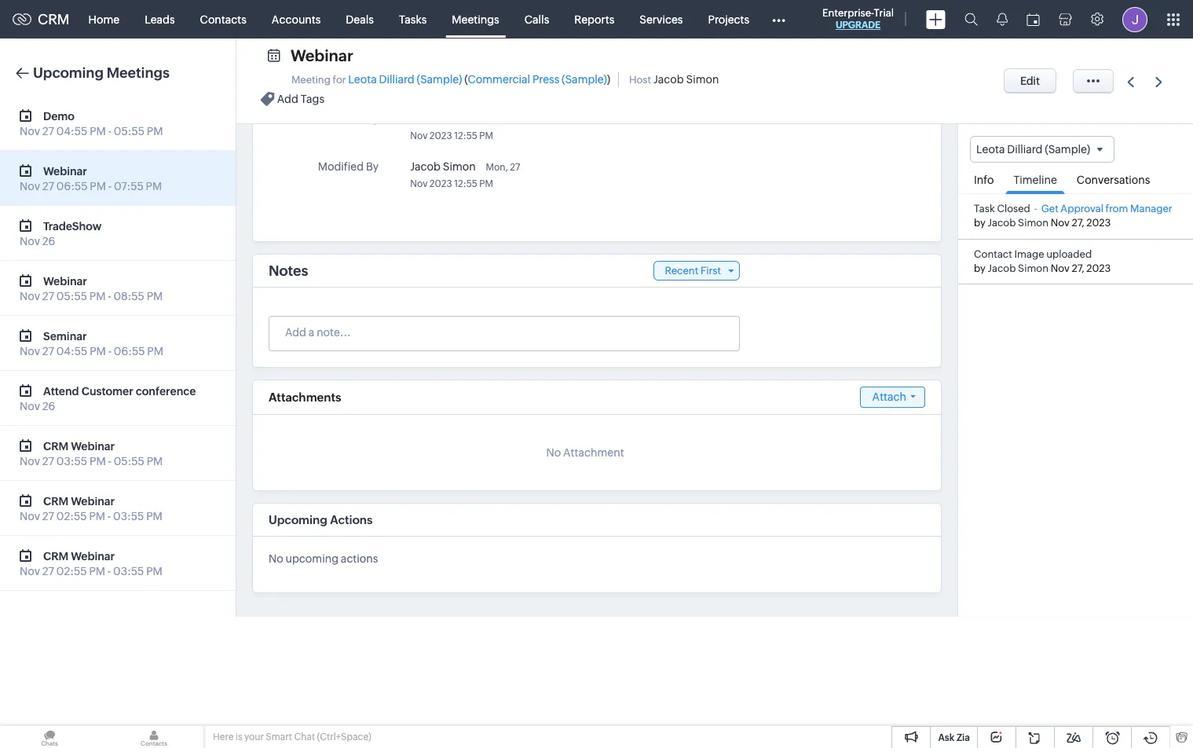 Task type: locate. For each thing, give the bounding box(es) containing it.
no attachment
[[546, 446, 624, 459]]

2 by from the top
[[366, 160, 379, 173]]

upcoming up demo on the top of page
[[33, 64, 104, 81]]

1 vertical spatial mon, 27 nov 2023 12:55 pm
[[410, 162, 520, 189]]

1 vertical spatial dilliard
[[1008, 143, 1043, 156]]

05:55 up 07:55
[[114, 125, 145, 138]]

1 horizontal spatial leota
[[977, 143, 1005, 156]]

None button
[[1004, 68, 1057, 94]]

leota up info link
[[977, 143, 1005, 156]]

home link
[[76, 0, 132, 38]]

1 vertical spatial 03:55
[[113, 510, 144, 523]]

0 vertical spatial 12:55
[[454, 130, 478, 141]]

crm
[[38, 11, 70, 28], [43, 440, 68, 452], [43, 495, 68, 507], [43, 550, 68, 562]]

upcoming for upcoming actions
[[269, 513, 328, 526]]

27, down approval
[[1072, 217, 1085, 229]]

jacob simon for created by
[[410, 112, 476, 125]]

1 02:55 from the top
[[56, 510, 87, 523]]

by for modified by
[[366, 160, 379, 173]]

no for no upcoming actions
[[269, 552, 283, 565]]

1 27, from the top
[[1072, 217, 1085, 229]]

1 mon, from the top
[[486, 114, 508, 125]]

nov inside crm webinar nov 27 03:55 pm - 05:55 pm
[[20, 455, 40, 468]]

0 horizontal spatial no
[[269, 552, 283, 565]]

(sample) left (
[[417, 73, 462, 86]]

by inside task closed - get approval from manager by jacob simon nov 27, 2023
[[974, 217, 986, 229]]

Leota Dilliard (Sample) field
[[970, 136, 1115, 163]]

1 horizontal spatial 06:55
[[114, 345, 145, 358]]

1 vertical spatial 27,
[[1072, 262, 1085, 274]]

previous record image
[[1128, 77, 1135, 87]]

leads link
[[132, 0, 187, 38]]

dilliard up the timeline link
[[1008, 143, 1043, 156]]

1 horizontal spatial upcoming
[[269, 513, 328, 526]]

nov inside the contact image uploaded by jacob simon nov 27, 2023
[[1051, 262, 1070, 274]]

get
[[1042, 203, 1059, 215]]

1 vertical spatial crm webinar nov 27 02:55 pm - 03:55 pm
[[20, 550, 163, 578]]

actions
[[341, 552, 378, 565]]

jacob down closed in the top of the page
[[988, 217, 1016, 229]]

1 by from the top
[[974, 217, 986, 229]]

26 down "tradeshow"
[[42, 235, 55, 248]]

04:55
[[56, 125, 87, 138], [56, 345, 87, 358]]

1 vertical spatial mon,
[[486, 162, 508, 173]]

0 vertical spatial by
[[974, 217, 986, 229]]

0 vertical spatial 02:55
[[56, 510, 87, 523]]

1 vertical spatial 06:55
[[114, 345, 145, 358]]

0 vertical spatial meetings
[[452, 13, 500, 26]]

04:55 down seminar
[[56, 345, 87, 358]]

reports link
[[562, 0, 627, 38]]

webinar inside crm webinar nov 27 03:55 pm - 05:55 pm
[[71, 440, 115, 452]]

0 vertical spatial 05:55
[[114, 125, 145, 138]]

customer
[[81, 385, 133, 397]]

seminar
[[43, 330, 87, 342]]

seminar nov 27 04:55 pm - 06:55 pm
[[20, 330, 163, 358]]

crm inside crm webinar nov 27 03:55 pm - 05:55 pm
[[43, 440, 68, 452]]

27, down uploaded
[[1072, 262, 1085, 274]]

accounts
[[272, 13, 321, 26]]

1 vertical spatial meetings
[[107, 64, 170, 81]]

2 vertical spatial 05:55
[[114, 455, 144, 468]]

05:55 down attend customer conference nov 26
[[114, 455, 144, 468]]

services
[[640, 13, 683, 26]]

1 vertical spatial by
[[366, 160, 379, 173]]

05:55 up seminar
[[56, 290, 87, 303]]

2 mon, 27 nov 2023 12:55 pm from the top
[[410, 162, 520, 189]]

1 horizontal spatial meetings
[[452, 13, 500, 26]]

04:55 for seminar
[[56, 345, 87, 358]]

1 vertical spatial 02:55
[[56, 565, 87, 578]]

26 down attend
[[42, 400, 55, 413]]

1 horizontal spatial (sample)
[[562, 73, 607, 86]]

mon, for created by
[[486, 114, 508, 125]]

your
[[244, 732, 264, 743]]

Add a note... field
[[270, 325, 739, 340]]

12:55
[[454, 130, 478, 141], [454, 178, 478, 189]]

1 vertical spatial no
[[269, 552, 283, 565]]

1 mon, 27 nov 2023 12:55 pm from the top
[[410, 114, 520, 141]]

webinar inside webinar nov 27 06:55 pm - 07:55 pm
[[43, 165, 87, 177]]

1 26 from the top
[[42, 235, 55, 248]]

0 vertical spatial crm webinar nov 27 02:55 pm - 03:55 pm
[[20, 495, 163, 523]]

0 horizontal spatial dilliard
[[379, 73, 415, 86]]

- inside seminar nov 27 04:55 pm - 06:55 pm
[[108, 345, 112, 358]]

2 12:55 from the top
[[454, 178, 478, 189]]

07:55
[[114, 180, 144, 193]]

jacob down contact
[[988, 262, 1016, 274]]

2 jacob simon from the top
[[410, 160, 476, 173]]

meetings link
[[439, 0, 512, 38]]

1 vertical spatial by
[[974, 262, 986, 274]]

by down contact
[[974, 262, 986, 274]]

by right modified in the top left of the page
[[366, 160, 379, 173]]

commercial press (sample) link
[[468, 73, 607, 86]]

calls
[[525, 13, 549, 26]]

0 horizontal spatial 06:55
[[56, 180, 88, 193]]

closed
[[997, 203, 1031, 215]]

upcoming up "upcoming"
[[269, 513, 328, 526]]

here is your smart chat (ctrl+space)
[[213, 732, 371, 743]]

contacts link
[[187, 0, 259, 38]]

05:55
[[114, 125, 145, 138], [56, 290, 87, 303], [114, 455, 144, 468]]

06:55 up customer
[[114, 345, 145, 358]]

2 26 from the top
[[42, 400, 55, 413]]

27, inside task closed - get approval from manager by jacob simon nov 27, 2023
[[1072, 217, 1085, 229]]

by down task
[[974, 217, 986, 229]]

webinar
[[291, 46, 354, 64], [43, 165, 87, 177], [43, 275, 87, 287], [71, 440, 115, 452], [71, 495, 115, 507], [71, 550, 115, 562]]

06:55 up "tradeshow"
[[56, 180, 88, 193]]

jacob
[[654, 73, 684, 86], [410, 112, 441, 125], [410, 160, 441, 173], [988, 217, 1016, 229], [988, 262, 1016, 274]]

(sample) inside field
[[1045, 143, 1091, 156]]

06:55 inside seminar nov 27 04:55 pm - 06:55 pm
[[114, 345, 145, 358]]

mon, for modified by
[[486, 162, 508, 173]]

nov inside webinar nov 27 06:55 pm - 07:55 pm
[[20, 180, 40, 193]]

nov
[[20, 125, 40, 138], [410, 130, 428, 141], [410, 178, 428, 189], [20, 180, 40, 193], [1051, 217, 1070, 229], [20, 235, 40, 248], [1051, 262, 1070, 274], [20, 290, 40, 303], [20, 345, 40, 358], [20, 400, 40, 413], [20, 455, 40, 468], [20, 510, 40, 523], [20, 565, 40, 578]]

2023 inside task closed - get approval from manager by jacob simon nov 27, 2023
[[1087, 217, 1111, 229]]

by
[[366, 112, 379, 125], [366, 160, 379, 173]]

27 inside seminar nov 27 04:55 pm - 06:55 pm
[[42, 345, 54, 358]]

dilliard inside field
[[1008, 143, 1043, 156]]

27 inside webinar nov 27 05:55 pm - 08:55 pm
[[42, 290, 54, 303]]

- inside 'demo nov 27 04:55 pm - 05:55 pm'
[[108, 125, 112, 138]]

0 vertical spatial 27,
[[1072, 217, 1085, 229]]

meeting for leota dilliard (sample) ( commercial press (sample) )
[[292, 73, 611, 86]]

mon, 27 nov 2023 12:55 pm for created by
[[410, 114, 520, 141]]

1 vertical spatial upcoming
[[269, 513, 328, 526]]

approval
[[1061, 203, 1104, 215]]

tasks link
[[387, 0, 439, 38]]

nov inside webinar nov 27 05:55 pm - 08:55 pm
[[20, 290, 40, 303]]

by
[[974, 217, 986, 229], [974, 262, 986, 274]]

1 vertical spatial 04:55
[[56, 345, 87, 358]]

meetings up (
[[452, 13, 500, 26]]

no left attachment
[[546, 446, 561, 459]]

2 27, from the top
[[1072, 262, 1085, 274]]

ask zia
[[939, 732, 970, 743]]

04:55 down demo on the top of page
[[56, 125, 87, 138]]

0 horizontal spatial leota
[[348, 73, 377, 86]]

27
[[510, 114, 520, 125], [42, 125, 54, 138], [510, 162, 520, 173], [42, 180, 54, 193], [42, 290, 54, 303], [42, 345, 54, 358], [42, 455, 54, 468], [42, 510, 54, 523], [42, 565, 54, 578]]

press
[[533, 73, 560, 86]]

08:55
[[114, 290, 144, 303]]

dilliard right for
[[379, 73, 415, 86]]

no for no attachment
[[546, 446, 561, 459]]

04:55 inside seminar nov 27 04:55 pm - 06:55 pm
[[56, 345, 87, 358]]

0 vertical spatial 04:55
[[56, 125, 87, 138]]

mon, 27 nov 2023 12:55 pm
[[410, 114, 520, 141], [410, 162, 520, 189]]

services link
[[627, 0, 696, 38]]

04:55 inside 'demo nov 27 04:55 pm - 05:55 pm'
[[56, 125, 87, 138]]

(sample)
[[417, 73, 462, 86], [562, 73, 607, 86], [1045, 143, 1091, 156]]

(ctrl+space)
[[317, 732, 371, 743]]

profile image
[[1123, 7, 1148, 32]]

1 vertical spatial 26
[[42, 400, 55, 413]]

03:55
[[56, 455, 87, 468], [113, 510, 144, 523], [113, 565, 144, 578]]

jacob right modified by
[[410, 160, 441, 173]]

smart
[[266, 732, 292, 743]]

jacob inside the contact image uploaded by jacob simon nov 27, 2023
[[988, 262, 1016, 274]]

0 horizontal spatial upcoming
[[33, 64, 104, 81]]

1 by from the top
[[366, 112, 379, 125]]

image
[[1015, 248, 1045, 260]]

leota
[[348, 73, 377, 86], [977, 143, 1005, 156]]

2 crm webinar nov 27 02:55 pm - 03:55 pm from the top
[[20, 550, 163, 578]]

05:55 inside webinar nov 27 05:55 pm - 08:55 pm
[[56, 290, 87, 303]]

(sample) right press
[[562, 73, 607, 86]]

1 horizontal spatial dilliard
[[1008, 143, 1043, 156]]

2 vertical spatial 03:55
[[113, 565, 144, 578]]

by right created on the left top of page
[[366, 112, 379, 125]]

0 vertical spatial mon,
[[486, 114, 508, 125]]

(sample) up the timeline link
[[1045, 143, 1091, 156]]

crm webinar nov 27 02:55 pm - 03:55 pm
[[20, 495, 163, 523], [20, 550, 163, 578]]

1 jacob simon from the top
[[410, 112, 476, 125]]

deals link
[[333, 0, 387, 38]]

chat
[[294, 732, 315, 743]]

chats image
[[0, 726, 99, 748]]

0 vertical spatial 06:55
[[56, 180, 88, 193]]

1 12:55 from the top
[[454, 130, 478, 141]]

info
[[974, 174, 994, 186]]

2023
[[430, 130, 452, 141], [430, 178, 452, 189], [1087, 217, 1111, 229], [1087, 262, 1111, 274]]

1 horizontal spatial no
[[546, 446, 561, 459]]

nov inside task closed - get approval from manager by jacob simon nov 27, 2023
[[1051, 217, 1070, 229]]

timeline link
[[1006, 163, 1065, 194]]

manager
[[1131, 203, 1173, 215]]

signals element
[[988, 0, 1018, 39]]

0 vertical spatial upcoming
[[33, 64, 104, 81]]

host jacob simon
[[629, 73, 719, 86]]

1 04:55 from the top
[[56, 125, 87, 138]]

deals
[[346, 13, 374, 26]]

nov inside attend customer conference nov 26
[[20, 400, 40, 413]]

upcoming for upcoming meetings
[[33, 64, 104, 81]]

commercial
[[468, 73, 530, 86]]

0 horizontal spatial (sample)
[[417, 73, 462, 86]]

12:55 for modified by
[[454, 178, 478, 189]]

notes
[[269, 262, 308, 279]]

leota right for
[[348, 73, 377, 86]]

0 vertical spatial by
[[366, 112, 379, 125]]

1 vertical spatial 12:55
[[454, 178, 478, 189]]

home
[[88, 13, 120, 26]]

2 mon, from the top
[[486, 162, 508, 173]]

meetings down leads
[[107, 64, 170, 81]]

0 vertical spatial no
[[546, 446, 561, 459]]

meetings inside meetings link
[[452, 13, 500, 26]]

0 vertical spatial jacob simon
[[410, 112, 476, 125]]

host
[[629, 74, 651, 86]]

03:55 inside crm webinar nov 27 03:55 pm - 05:55 pm
[[56, 455, 87, 468]]

2 by from the top
[[974, 262, 986, 274]]

1 vertical spatial 05:55
[[56, 290, 87, 303]]

- inside webinar nov 27 06:55 pm - 07:55 pm
[[108, 180, 112, 193]]

leota dilliard (sample) link
[[348, 73, 462, 86]]

0 vertical spatial mon, 27 nov 2023 12:55 pm
[[410, 114, 520, 141]]

webinar inside webinar nov 27 05:55 pm - 08:55 pm
[[43, 275, 87, 287]]

attachments
[[269, 391, 341, 404]]

- inside crm webinar nov 27 03:55 pm - 05:55 pm
[[108, 455, 111, 468]]

0 vertical spatial 26
[[42, 235, 55, 248]]

2 horizontal spatial (sample)
[[1045, 143, 1091, 156]]

06:55
[[56, 180, 88, 193], [114, 345, 145, 358]]

created
[[323, 112, 364, 125]]

1 vertical spatial jacob simon
[[410, 160, 476, 173]]

0 vertical spatial 03:55
[[56, 455, 87, 468]]

no left "upcoming"
[[269, 552, 283, 565]]

jacob right host on the top right of the page
[[654, 73, 684, 86]]

simon
[[686, 73, 719, 86], [443, 112, 476, 125], [443, 160, 476, 173], [1018, 217, 1049, 229], [1018, 262, 1049, 274]]

mon,
[[486, 114, 508, 125], [486, 162, 508, 173]]

jacob simon
[[410, 112, 476, 125], [410, 160, 476, 173]]

1 vertical spatial leota
[[977, 143, 1005, 156]]

conversations
[[1077, 174, 1151, 186]]

2 04:55 from the top
[[56, 345, 87, 358]]



Task type: vqa. For each thing, say whether or not it's contained in the screenshot.
the topmost CRM Webinar Nov 27 02:55 PM - 03:55 PM
yes



Task type: describe. For each thing, give the bounding box(es) containing it.
attend
[[43, 385, 79, 397]]

from
[[1106, 203, 1129, 215]]

signals image
[[997, 13, 1008, 26]]

contacts image
[[105, 726, 204, 748]]

recent first
[[665, 265, 721, 277]]

profile element
[[1113, 0, 1157, 38]]

calendar image
[[1027, 13, 1040, 26]]

nov inside tradeshow nov 26
[[20, 235, 40, 248]]

0 horizontal spatial meetings
[[107, 64, 170, 81]]

upcoming
[[286, 552, 339, 565]]

05:55 inside 'demo nov 27 04:55 pm - 05:55 pm'
[[114, 125, 145, 138]]

attachment
[[563, 446, 624, 459]]

task closed - get approval from manager by jacob simon nov 27, 2023
[[974, 203, 1173, 229]]

modified
[[318, 160, 364, 173]]

create menu image
[[926, 10, 946, 29]]

by inside the contact image uploaded by jacob simon nov 27, 2023
[[974, 262, 986, 274]]

add tags
[[277, 93, 325, 106]]

webinar nov 27 05:55 pm - 08:55 pm
[[20, 275, 163, 303]]

jacob simon for modified by
[[410, 160, 476, 173]]

modified by
[[318, 160, 379, 173]]

add
[[277, 93, 298, 106]]

demo
[[43, 110, 75, 122]]

create menu element
[[917, 0, 956, 38]]

first
[[701, 265, 721, 277]]

2 02:55 from the top
[[56, 565, 87, 578]]

info link
[[967, 163, 1002, 193]]

reports
[[575, 13, 615, 26]]

nov inside seminar nov 27 04:55 pm - 06:55 pm
[[20, 345, 40, 358]]

0 vertical spatial leota
[[348, 73, 377, 86]]

recent
[[665, 265, 699, 277]]

contact
[[974, 248, 1013, 260]]

27 inside webinar nov 27 06:55 pm - 07:55 pm
[[42, 180, 54, 193]]

task
[[974, 203, 995, 215]]

search image
[[965, 13, 978, 26]]

2023 inside the contact image uploaded by jacob simon nov 27, 2023
[[1087, 262, 1111, 274]]

no upcoming actions
[[269, 552, 378, 565]]

tradeshow
[[43, 220, 102, 232]]

mon, 27 nov 2023 12:55 pm for modified by
[[410, 162, 520, 189]]

demo nov 27 04:55 pm - 05:55 pm
[[20, 110, 163, 138]]

crm webinar nov 27 03:55 pm - 05:55 pm
[[20, 440, 163, 468]]

attend customer conference nov 26
[[20, 385, 196, 413]]

26 inside tradeshow nov 26
[[42, 235, 55, 248]]

get approval from manager link
[[1042, 203, 1173, 215]]

1 crm webinar nov 27 02:55 pm - 03:55 pm from the top
[[20, 495, 163, 523]]

leota dilliard (sample)
[[977, 143, 1091, 156]]

27, inside the contact image uploaded by jacob simon nov 27, 2023
[[1072, 262, 1085, 274]]

leads
[[145, 13, 175, 26]]

contacts
[[200, 13, 247, 26]]

tradeshow nov 26
[[20, 220, 102, 248]]

upcoming meetings
[[33, 64, 170, 81]]

meeting
[[292, 74, 331, 86]]

06:55 inside webinar nov 27 06:55 pm - 07:55 pm
[[56, 180, 88, 193]]

jacob down the leota dilliard (sample) link
[[410, 112, 441, 125]]

crm link
[[13, 11, 70, 28]]

upcoming actions
[[269, 513, 373, 526]]

next record image
[[1156, 77, 1166, 87]]

is
[[236, 732, 242, 743]]

26 inside attend customer conference nov 26
[[42, 400, 55, 413]]

calls link
[[512, 0, 562, 38]]

enterprise-trial upgrade
[[823, 7, 894, 31]]

upgrade
[[836, 20, 881, 31]]

projects link
[[696, 0, 762, 38]]

- inside webinar nov 27 05:55 pm - 08:55 pm
[[108, 290, 111, 303]]

here
[[213, 732, 234, 743]]

accounts link
[[259, 0, 333, 38]]

contact image uploaded by jacob simon nov 27, 2023
[[974, 248, 1111, 274]]

Other Modules field
[[762, 7, 796, 32]]

trial
[[874, 7, 894, 19]]

tasks
[[399, 13, 427, 26]]

27 inside 'demo nov 27 04:55 pm - 05:55 pm'
[[42, 125, 54, 138]]

27 inside crm webinar nov 27 03:55 pm - 05:55 pm
[[42, 455, 54, 468]]

conversations link
[[1069, 163, 1159, 193]]

conference
[[136, 385, 196, 397]]

simon inside the contact image uploaded by jacob simon nov 27, 2023
[[1018, 262, 1049, 274]]

12:55 for created by
[[454, 130, 478, 141]]

attach
[[873, 391, 907, 403]]

enterprise-
[[823, 7, 874, 19]]

search element
[[956, 0, 988, 39]]

tags
[[301, 93, 325, 106]]

leota inside field
[[977, 143, 1005, 156]]

0 vertical spatial dilliard
[[379, 73, 415, 86]]

ask
[[939, 732, 955, 743]]

actions
[[330, 513, 373, 526]]

for
[[333, 74, 346, 86]]

- inside task closed - get approval from manager by jacob simon nov 27, 2023
[[1035, 203, 1038, 215]]

uploaded
[[1047, 248, 1092, 260]]

by for created by
[[366, 112, 379, 125]]

04:55 for demo
[[56, 125, 87, 138]]

(
[[465, 73, 468, 86]]

created by
[[323, 112, 379, 125]]

simon inside task closed - get approval from manager by jacob simon nov 27, 2023
[[1018, 217, 1049, 229]]

nov inside 'demo nov 27 04:55 pm - 05:55 pm'
[[20, 125, 40, 138]]

webinar nov 27 06:55 pm - 07:55 pm
[[20, 165, 162, 193]]

projects
[[708, 13, 750, 26]]

timeline
[[1014, 174, 1058, 186]]

zia
[[957, 732, 970, 743]]

jacob inside task closed - get approval from manager by jacob simon nov 27, 2023
[[988, 217, 1016, 229]]

05:55 inside crm webinar nov 27 03:55 pm - 05:55 pm
[[114, 455, 144, 468]]

)
[[607, 73, 611, 86]]



